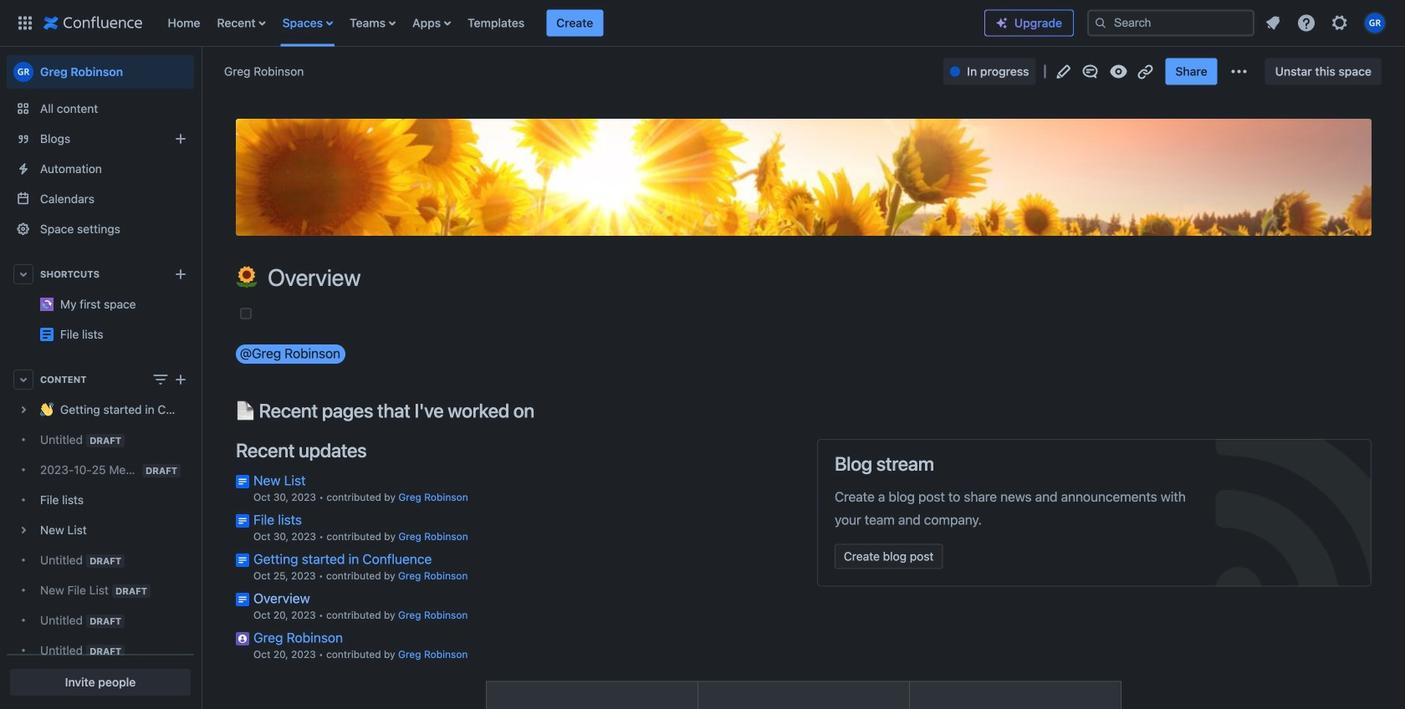 Task type: describe. For each thing, give the bounding box(es) containing it.
global element
[[10, 0, 985, 46]]

file lists image
[[40, 328, 54, 341]]

:sunflower: image
[[236, 267, 258, 288]]

stop watching image
[[1109, 62, 1129, 82]]

premium image
[[996, 16, 1009, 30]]

help icon image
[[1297, 13, 1317, 33]]

list for premium icon
[[1259, 8, 1396, 38]]

list item inside global element
[[547, 10, 604, 36]]

list for appswitcher icon
[[159, 0, 985, 46]]

Search field
[[1088, 10, 1255, 36]]

tree inside space element
[[7, 395, 194, 710]]

add shortcut image
[[171, 264, 191, 285]]

space element
[[0, 47, 201, 710]]

settings icon image
[[1331, 13, 1351, 33]]



Task type: vqa. For each thing, say whether or not it's contained in the screenshot.
tree in "Space" element
yes



Task type: locate. For each thing, give the bounding box(es) containing it.
appswitcher icon image
[[15, 13, 35, 33]]

create a page image
[[171, 370, 191, 390]]

search image
[[1095, 16, 1108, 30]]

change view image
[[151, 370, 171, 390]]

0 horizontal spatial list
[[159, 0, 985, 46]]

list item
[[547, 10, 604, 36]]

1 horizontal spatial list
[[1259, 8, 1396, 38]]

copy image
[[533, 400, 553, 421]]

:sunflower: image
[[236, 267, 258, 288]]

tree
[[7, 395, 194, 710]]

collapse sidebar image
[[182, 55, 219, 89]]

None search field
[[1088, 10, 1255, 36]]

confluence image
[[44, 13, 143, 33], [44, 13, 143, 33]]

edit this page image
[[1054, 62, 1074, 82]]

copy link image
[[1136, 62, 1156, 82]]

more actions image
[[1230, 62, 1250, 82]]

banner
[[0, 0, 1406, 47]]

list
[[159, 0, 985, 46], [1259, 8, 1396, 38]]

notification icon image
[[1264, 13, 1284, 33]]

create a blog image
[[171, 129, 191, 149]]



